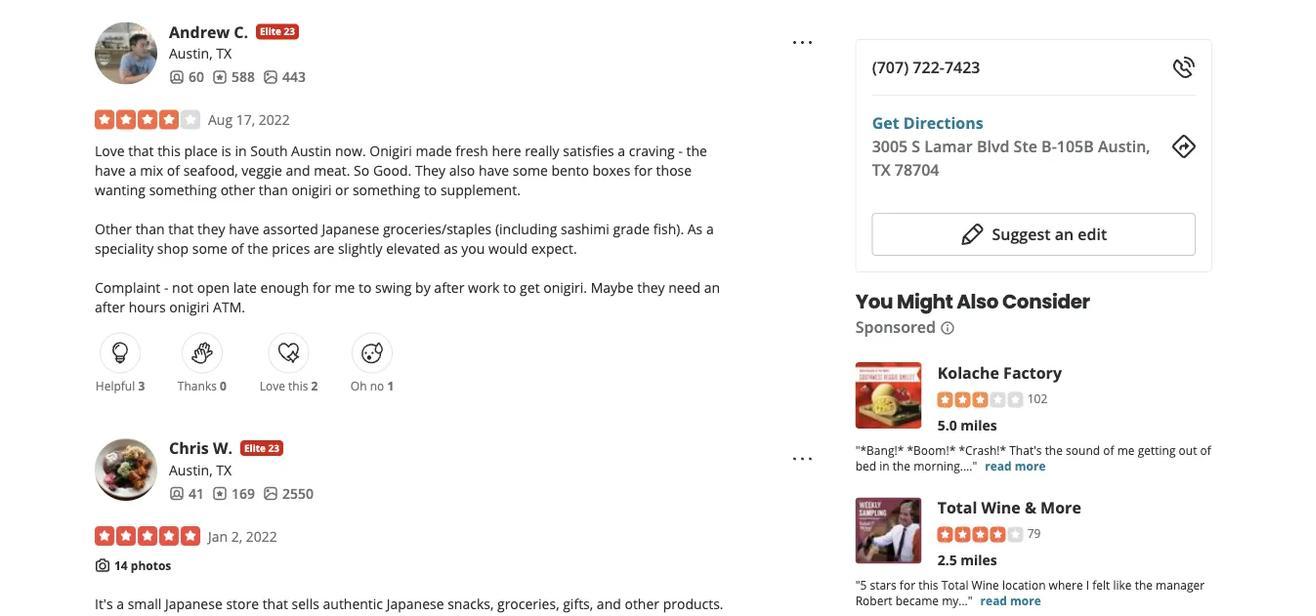 Task type: locate. For each thing, give the bounding box(es) containing it.
read more right my…"
[[981, 593, 1042, 609]]

friends element down chris
[[169, 484, 204, 503]]

friends element containing 41
[[169, 484, 204, 503]]

0 vertical spatial some
[[513, 161, 548, 180]]

thanks
[[178, 378, 217, 394]]

was
[[195, 615, 220, 617]]

0 vertical spatial in
[[235, 142, 247, 160]]

kolache factory link
[[938, 362, 1062, 383]]

they down seafood,
[[198, 220, 225, 239]]

1 vertical spatial wine
[[972, 578, 1000, 594]]

might
[[897, 288, 953, 316]]

onigiri down meat. in the top of the page
[[292, 181, 332, 199]]

other inside it's a small japanese store that sells authentic japanese snacks, groceries, gifts, and other products. everyone there was so nice! when i checked out, the lady spoke in both japanese and english.
[[625, 595, 660, 614]]

expect.
[[531, 240, 577, 258]]

1 elite 23 austin, tx from the top
[[169, 25, 295, 63]]

23 right "w."
[[268, 442, 279, 455]]

2 miles from the top
[[961, 551, 998, 570]]

prices
[[272, 240, 310, 258]]

seafood,
[[183, 161, 238, 180]]

0 vertical spatial onigiri
[[292, 181, 332, 199]]

0 vertical spatial 23
[[284, 25, 295, 38]]

2 horizontal spatial this
[[919, 578, 939, 594]]

friends element down the andrew in the top left of the page
[[169, 67, 204, 87]]

store
[[226, 595, 259, 614]]

2 vertical spatial austin,
[[169, 461, 213, 479]]

0 horizontal spatial for
[[313, 279, 331, 297]]

1 vertical spatial i
[[316, 615, 319, 617]]

to left "swing" on the left
[[359, 279, 372, 297]]

reviews element
[[212, 67, 255, 87], [212, 484, 255, 503]]

5 star rating image
[[95, 527, 200, 546]]

friends element for chris w.
[[169, 484, 204, 503]]

16 review v2 image left 588
[[212, 69, 228, 85]]

for right enough at top left
[[313, 279, 331, 297]]

miles
[[961, 416, 998, 435], [961, 551, 998, 570]]

that up shop
[[168, 220, 194, 239]]

love left (2 reactions) element
[[260, 378, 285, 394]]

of inside 'love that this place is in south austin now.  onigiri made fresh here really satisfies a craving - the have a mix of seafood, veggie and meat.  so good.  they also have some bento boxes for those wanting something other than onigiri or something to supplement.'
[[167, 161, 180, 180]]

2 horizontal spatial in
[[880, 458, 890, 474]]

1 16 friends v2 image from the top
[[169, 69, 185, 85]]

0 horizontal spatial other
[[221, 181, 255, 199]]

41
[[189, 484, 204, 503]]

0 vertical spatial read
[[985, 458, 1012, 474]]

a inside the other than that they have assorted japanese groceries/staples (including sashimi grade fish).  as a speciality shop some of the prices are slightly elevated as you would expect.
[[707, 220, 714, 239]]

0 horizontal spatial after
[[95, 298, 125, 317]]

they inside the other than that they have assorted japanese groceries/staples (including sashimi grade fish).  as a speciality shop some of the prices are slightly elevated as you would expect.
[[198, 220, 225, 239]]

total inside "5 stars for this total wine location where i felt like the manager robert became my…"
[[942, 578, 969, 594]]

aug
[[208, 111, 233, 129]]

total down morning.…"
[[938, 497, 978, 518]]

1 horizontal spatial other
[[625, 595, 660, 614]]

1 vertical spatial elite
[[244, 442, 266, 455]]

and
[[286, 161, 310, 180], [597, 595, 621, 614], [613, 615, 638, 617]]

atm.
[[213, 298, 245, 317]]

0 vertical spatial this
[[157, 142, 181, 160]]

3 star rating image
[[938, 392, 1024, 408]]

made
[[416, 142, 452, 160]]

the inside "5 stars for this total wine location where i felt like the manager robert became my…"
[[1135, 578, 1153, 594]]

assorted
[[263, 220, 318, 239]]

onigiri.
[[544, 279, 587, 297]]

0 vertical spatial reviews element
[[212, 67, 255, 87]]

- inside complaint - not open late enough for me to swing by after work to get onigiri.  maybe they need an after hours onigiri atm.
[[164, 279, 169, 297]]

1 horizontal spatial than
[[259, 181, 288, 199]]

elite right c.
[[260, 25, 281, 38]]

0 horizontal spatial something
[[149, 181, 217, 199]]

1 vertical spatial 16 review v2 image
[[212, 486, 228, 502]]

to down they
[[424, 181, 437, 199]]

something
[[149, 181, 217, 199], [353, 181, 420, 199]]

that up mix
[[128, 142, 154, 160]]

1 vertical spatial an
[[704, 279, 720, 297]]

andrew
[[169, 21, 230, 42]]

1
[[387, 378, 394, 394]]

4 star rating image
[[95, 110, 200, 130], [938, 527, 1024, 543]]

0 vertical spatial 4 star rating image
[[95, 110, 200, 130]]

1 16 photos v2 image from the top
[[263, 69, 278, 85]]

directions
[[904, 112, 984, 133]]

of up late
[[231, 240, 244, 258]]

tx for w.
[[216, 461, 232, 479]]

0 horizontal spatial in
[[235, 142, 247, 160]]

16 friends v2 image for andrew c.
[[169, 69, 185, 85]]

"*bang!*
[[856, 442, 904, 459]]

this up mix
[[157, 142, 181, 160]]

tx
[[216, 44, 232, 63], [872, 159, 891, 180], [216, 461, 232, 479]]

2 vertical spatial tx
[[216, 461, 232, 479]]

after down complaint
[[95, 298, 125, 317]]

when
[[275, 615, 312, 617]]

andrew c.
[[169, 21, 248, 42]]

1 vertical spatial that
[[168, 220, 194, 239]]

me inside complaint - not open late enough for me to swing by after work to get onigiri.  maybe they need an after hours onigiri atm.
[[335, 279, 355, 297]]

chris w.
[[169, 438, 233, 459]]

read more up total wine & more 'link'
[[985, 458, 1046, 474]]

the left prices
[[247, 240, 268, 258]]

the right 'that's'
[[1045, 442, 1063, 459]]

to left get
[[503, 279, 516, 297]]

more up &
[[1015, 458, 1046, 474]]

blvd
[[977, 136, 1010, 157]]

photos element for andrew c.
[[263, 67, 306, 87]]

this left the 2
[[288, 378, 308, 394]]

1 horizontal spatial onigiri
[[292, 181, 332, 199]]

love for love that this place is in south austin now.  onigiri made fresh here really satisfies a craving - the have a mix of seafood, veggie and meat.  so good.  they also have some bento boxes for those wanting something other than onigiri or something to supplement.
[[95, 142, 125, 160]]

4 star rating image for that
[[95, 110, 200, 130]]

some right shop
[[192, 240, 227, 258]]

this down 2.5
[[919, 578, 939, 594]]

austin, right 105b
[[1098, 136, 1151, 157]]

elite 23 link
[[256, 24, 299, 40], [240, 441, 283, 457]]

1 horizontal spatial -
[[679, 142, 683, 160]]

1 horizontal spatial to
[[424, 181, 437, 199]]

24 directions v2 image
[[1173, 135, 1196, 158]]

miles right 2.5
[[961, 551, 998, 570]]

in inside 'love that this place is in south austin now.  onigiri made fresh here really satisfies a craving - the have a mix of seafood, veggie and meat.  so good.  they also have some bento boxes for those wanting something other than onigiri or something to supplement.'
[[235, 142, 247, 160]]

2 elite 23 austin, tx from the top
[[169, 442, 279, 479]]

2 reviews element from the top
[[212, 484, 255, 503]]

in right bed
[[880, 458, 890, 474]]

(0 reactions) element
[[220, 378, 227, 394]]

1 horizontal spatial love
[[260, 378, 285, 394]]

something down good.
[[353, 181, 420, 199]]

1 friends element from the top
[[169, 67, 204, 87]]

that
[[128, 142, 154, 160], [168, 220, 194, 239], [263, 595, 288, 614]]

more left where
[[1011, 593, 1042, 609]]

love inside 'love that this place is in south austin now.  onigiri made fresh here really satisfies a craving - the have a mix of seafood, veggie and meat.  so good.  they also have some bento boxes for those wanting something other than onigiri or something to supplement.'
[[95, 142, 125, 160]]

shop
[[157, 240, 189, 258]]

japanese up slightly
[[322, 220, 379, 239]]

4 star rating image up 2.5 miles
[[938, 527, 1024, 543]]

0 vertical spatial friends element
[[169, 67, 204, 87]]

that inside it's a small japanese store that sells authentic japanese snacks, groceries, gifts, and other products. everyone there was so nice! when i checked out, the lady spoke in both japanese and english.
[[263, 595, 288, 614]]

and down austin
[[286, 161, 310, 180]]

some
[[513, 161, 548, 180], [192, 240, 227, 258]]

0 horizontal spatial me
[[335, 279, 355, 297]]

japanese up out,
[[387, 595, 444, 614]]

elite 23 austin, tx up 169 on the bottom left of page
[[169, 442, 279, 479]]

1 horizontal spatial i
[[1087, 578, 1090, 594]]

a left mix
[[129, 161, 136, 180]]

0 horizontal spatial than
[[135, 220, 165, 239]]

read more
[[985, 458, 1046, 474], [981, 593, 1042, 609]]

suggest an edit button
[[872, 213, 1196, 256]]

wine left &
[[982, 497, 1021, 518]]

after right by
[[434, 279, 465, 297]]

1 horizontal spatial for
[[634, 161, 653, 180]]

that inside the other than that they have assorted japanese groceries/staples (including sashimi grade fish).  as a speciality shop some of the prices are slightly elevated as you would expect.
[[168, 220, 194, 239]]

0 vertical spatial 2022
[[259, 111, 290, 129]]

love for love this 2
[[260, 378, 285, 394]]

than up shop
[[135, 220, 165, 239]]

elite 23 link right c.
[[256, 24, 299, 40]]

read more for factory
[[985, 458, 1046, 474]]

friends element
[[169, 67, 204, 87], [169, 484, 204, 503]]

0 vertical spatial 16 friends v2 image
[[169, 69, 185, 85]]

more for wine
[[1011, 593, 1042, 609]]

1 horizontal spatial after
[[434, 279, 465, 297]]

photo of andrew c. image
[[95, 22, 157, 85]]

love this 2
[[260, 378, 318, 394]]

16 camera v2 image
[[95, 558, 110, 574]]

out
[[1179, 442, 1198, 459]]

to inside 'love that this place is in south austin now.  onigiri made fresh here really satisfies a craving - the have a mix of seafood, veggie and meat.  so good.  they also have some bento boxes for those wanting something other than onigiri or something to supplement.'
[[424, 181, 437, 199]]

tx for c.
[[216, 44, 232, 63]]

16 photos v2 image
[[263, 69, 278, 85], [263, 486, 278, 502]]

tx down andrew c. link
[[216, 44, 232, 63]]

read more link
[[985, 458, 1046, 474], [981, 593, 1042, 609]]

reviews element containing 169
[[212, 484, 255, 503]]

elevated
[[386, 240, 440, 258]]

than down veggie
[[259, 181, 288, 199]]

and right gifts,
[[597, 595, 621, 614]]

1 vertical spatial tx
[[872, 159, 891, 180]]

the right like
[[1135, 578, 1153, 594]]

in down 'groceries,'
[[503, 615, 515, 617]]

2 something from the left
[[353, 181, 420, 199]]

read up total wine & more 'link'
[[985, 458, 1012, 474]]

an left edit
[[1055, 224, 1074, 245]]

read more link right my…"
[[981, 593, 1042, 609]]

16 friends v2 image
[[169, 69, 185, 85], [169, 486, 185, 502]]

1 horizontal spatial in
[[503, 615, 515, 617]]

other down veggie
[[221, 181, 255, 199]]

read
[[985, 458, 1012, 474], [981, 593, 1008, 609]]

photos element right 169 on the bottom left of page
[[263, 484, 314, 503]]

2 16 review v2 image from the top
[[212, 486, 228, 502]]

than inside the other than that they have assorted japanese groceries/staples (including sashimi grade fish).  as a speciality shop some of the prices are slightly elevated as you would expect.
[[135, 220, 165, 239]]

chris w. link
[[169, 438, 233, 459]]

elite right "w."
[[244, 442, 266, 455]]

total wine & more link
[[938, 497, 1082, 518]]

miles up *crash!* at the right of page
[[961, 416, 998, 435]]

a right as
[[707, 220, 714, 239]]

reviews element right 60
[[212, 67, 255, 87]]

enough
[[261, 279, 309, 297]]

0 vertical spatial and
[[286, 161, 310, 180]]

*boom!*
[[907, 442, 956, 459]]

photos element for chris w.
[[263, 484, 314, 503]]

2022
[[259, 111, 290, 129], [246, 527, 277, 546]]

(3 reactions) element
[[138, 378, 145, 394]]

2 friends element from the top
[[169, 484, 204, 503]]

an
[[1055, 224, 1074, 245], [704, 279, 720, 297]]

1 vertical spatial friends element
[[169, 484, 204, 503]]

tx down 3005
[[872, 159, 891, 180]]

i down sells
[[316, 615, 319, 617]]

me down slightly
[[335, 279, 355, 297]]

place
[[184, 142, 218, 160]]

1 horizontal spatial me
[[1118, 442, 1135, 459]]

0 vertical spatial more
[[1015, 458, 1046, 474]]

elite 23 austin, tx up 588
[[169, 25, 295, 63]]

in right is
[[235, 142, 247, 160]]

that's
[[1010, 442, 1042, 459]]

16 friends v2 image for chris w.
[[169, 486, 185, 502]]

1 photos element from the top
[[263, 67, 306, 87]]

s
[[912, 136, 921, 157]]

elite 23 austin, tx for w.
[[169, 442, 279, 479]]

menu image
[[791, 448, 815, 471]]

- up those
[[679, 142, 683, 160]]

1 vertical spatial read more
[[981, 593, 1042, 609]]

16 review v2 image left 169 on the bottom left of page
[[212, 486, 228, 502]]

have up wanting
[[95, 161, 125, 180]]

oh no 1
[[351, 378, 394, 394]]

for right "stars"
[[900, 578, 916, 594]]

1 vertical spatial elite 23 link
[[240, 441, 283, 457]]

1 vertical spatial elite 23 austin, tx
[[169, 442, 279, 479]]

felt
[[1093, 578, 1111, 594]]

photo of chris w. image
[[95, 439, 157, 501]]

2 vertical spatial that
[[263, 595, 288, 614]]

- left not
[[164, 279, 169, 297]]

read more link for factory
[[985, 458, 1046, 474]]

me for getting
[[1118, 442, 1135, 459]]

for down craving
[[634, 161, 653, 180]]

1 vertical spatial than
[[135, 220, 165, 239]]

0 vertical spatial tx
[[216, 44, 232, 63]]

reviews element right '41'
[[212, 484, 255, 503]]

the up those
[[687, 142, 707, 160]]

1 vertical spatial read more link
[[981, 593, 1042, 609]]

in inside "*bang!* *boom!* *crash!* that's the sound of me getting out of bed in the morning.…"
[[880, 458, 890, 474]]

they left need
[[637, 279, 665, 297]]

1 vertical spatial austin,
[[1098, 136, 1151, 157]]

1 horizontal spatial some
[[513, 161, 548, 180]]

1 16 review v2 image from the top
[[212, 69, 228, 85]]

23 up 443
[[284, 25, 295, 38]]

a inside it's a small japanese store that sells authentic japanese snacks, groceries, gifts, and other products. everyone there was so nice! when i checked out, the lady spoke in both japanese and english.
[[117, 595, 124, 614]]

0 horizontal spatial 23
[[268, 442, 279, 455]]

1 horizontal spatial that
[[168, 220, 194, 239]]

the right out,
[[407, 615, 428, 617]]

reviews element for c.
[[212, 67, 255, 87]]

0 vertical spatial after
[[434, 279, 465, 297]]

0 vertical spatial than
[[259, 181, 288, 199]]

japanese
[[322, 220, 379, 239], [165, 595, 223, 614], [387, 595, 444, 614], [552, 615, 610, 617]]

an inside suggest an edit button
[[1055, 224, 1074, 245]]

kolache factory image
[[856, 363, 922, 429]]

0 vertical spatial austin,
[[169, 44, 213, 63]]

have left assorted
[[229, 220, 259, 239]]

0 vertical spatial 16 review v2 image
[[212, 69, 228, 85]]

2022 right 2,
[[246, 527, 277, 546]]

1 vertical spatial 2022
[[246, 527, 277, 546]]

1 horizontal spatial this
[[288, 378, 308, 394]]

for
[[634, 161, 653, 180], [313, 279, 331, 297], [900, 578, 916, 594]]

0 vertical spatial elite 23 austin, tx
[[169, 25, 295, 63]]

wine down 2.5 miles
[[972, 578, 1000, 594]]

tx down "w."
[[216, 461, 232, 479]]

you
[[856, 288, 893, 316]]

the inside the other than that they have assorted japanese groceries/staples (including sashimi grade fish).  as a speciality shop some of the prices are slightly elevated as you would expect.
[[247, 240, 268, 258]]

2 vertical spatial in
[[503, 615, 515, 617]]

0 vertical spatial love
[[95, 142, 125, 160]]

2 16 friends v2 image from the top
[[169, 486, 185, 502]]

16 review v2 image
[[212, 69, 228, 85], [212, 486, 228, 502]]

also
[[957, 288, 999, 316]]

in
[[235, 142, 247, 160], [880, 458, 890, 474], [503, 615, 515, 617]]

elite 23 link right "w."
[[240, 441, 283, 457]]

2 photos element from the top
[[263, 484, 314, 503]]

photos element
[[263, 67, 306, 87], [263, 484, 314, 503]]

0 vertical spatial 16 photos v2 image
[[263, 69, 278, 85]]

that inside 'love that this place is in south austin now.  onigiri made fresh here really satisfies a craving - the have a mix of seafood, veggie and meat.  so good.  they also have some bento boxes for those wanting something other than onigiri or something to supplement.'
[[128, 142, 154, 160]]

0 vertical spatial read more
[[985, 458, 1046, 474]]

me left getting
[[1118, 442, 1135, 459]]

1 vertical spatial miles
[[961, 551, 998, 570]]

0 vertical spatial photos element
[[263, 67, 306, 87]]

reviews element for w.
[[212, 484, 255, 503]]

something down seafood,
[[149, 181, 217, 199]]

1 vertical spatial in
[[880, 458, 890, 474]]

0 horizontal spatial that
[[128, 142, 154, 160]]

1 horizontal spatial an
[[1055, 224, 1074, 245]]

3005
[[872, 136, 908, 157]]

read more link up total wine & more 'link'
[[985, 458, 1046, 474]]

1 vertical spatial more
[[1011, 593, 1042, 609]]

miles for total
[[961, 551, 998, 570]]

menu image
[[791, 31, 815, 54]]

elite 23 link for andrew c.
[[256, 24, 299, 40]]

2 16 photos v2 image from the top
[[263, 486, 278, 502]]

23 for chris w.
[[268, 442, 279, 455]]

1 vertical spatial they
[[637, 279, 665, 297]]

those
[[656, 161, 692, 180]]

16 photos v2 image for c.
[[263, 69, 278, 85]]

1 vertical spatial onigiri
[[169, 298, 210, 317]]

1 vertical spatial photos element
[[263, 484, 314, 503]]

other up english.
[[625, 595, 660, 614]]

and left english.
[[613, 615, 638, 617]]

some inside the other than that they have assorted japanese groceries/staples (including sashimi grade fish).  as a speciality shop some of the prices are slightly elevated as you would expect.
[[192, 240, 227, 258]]

0 vertical spatial -
[[679, 142, 683, 160]]

friends element containing 60
[[169, 67, 204, 87]]

kolache
[[938, 362, 1000, 383]]

1 reviews element from the top
[[212, 67, 255, 87]]

16 photos v2 image left 443
[[263, 69, 278, 85]]

an right need
[[704, 279, 720, 297]]

14
[[114, 558, 128, 574]]

or
[[335, 181, 349, 199]]

2022 right 17,
[[259, 111, 290, 129]]

1 vertical spatial 16 friends v2 image
[[169, 486, 185, 502]]

love up wanting
[[95, 142, 125, 160]]

helpful 3
[[96, 378, 145, 394]]

1 vertical spatial reviews element
[[212, 484, 255, 503]]

1 vertical spatial after
[[95, 298, 125, 317]]

read right my…"
[[981, 593, 1008, 609]]

austin, down the andrew in the top left of the page
[[169, 44, 213, 63]]

onigiri down not
[[169, 298, 210, 317]]

english.
[[641, 615, 690, 617]]

(707) 722-7423
[[872, 57, 981, 78]]

photos element containing 443
[[263, 67, 306, 87]]

0 horizontal spatial onigiri
[[169, 298, 210, 317]]

me for to
[[335, 279, 355, 297]]

0 vertical spatial they
[[198, 220, 225, 239]]

0 vertical spatial that
[[128, 142, 154, 160]]

wine inside "5 stars for this total wine location where i felt like the manager robert became my…"
[[972, 578, 1000, 594]]

1 horizontal spatial have
[[229, 220, 259, 239]]

1 horizontal spatial 23
[[284, 25, 295, 38]]

a up everyone
[[117, 595, 124, 614]]

austin
[[291, 142, 332, 160]]

4 star rating image up mix
[[95, 110, 200, 130]]

(2 reactions) element
[[311, 378, 318, 394]]

1 vertical spatial other
[[625, 595, 660, 614]]

have inside the other than that they have assorted japanese groceries/staples (including sashimi grade fish).  as a speciality shop some of the prices are slightly elevated as you would expect.
[[229, 220, 259, 239]]

get directions 3005 s lamar blvd ste b-105b austin, tx 78704
[[872, 112, 1151, 180]]

16 friends v2 image left '41'
[[169, 486, 185, 502]]

1 vertical spatial some
[[192, 240, 227, 258]]

morning.…"
[[914, 458, 978, 474]]

2 vertical spatial for
[[900, 578, 916, 594]]

1 vertical spatial total
[[942, 578, 969, 594]]

2 vertical spatial this
[[919, 578, 939, 594]]

b-
[[1042, 136, 1057, 157]]

1 vertical spatial for
[[313, 279, 331, 297]]

0 horizontal spatial an
[[704, 279, 720, 297]]

1 horizontal spatial something
[[353, 181, 420, 199]]

23
[[284, 25, 295, 38], [268, 442, 279, 455]]

2,
[[231, 527, 243, 546]]

reviews element containing 588
[[212, 67, 255, 87]]

that up the "when"
[[263, 595, 288, 614]]

snacks,
[[448, 595, 494, 614]]

1 vertical spatial this
[[288, 378, 308, 394]]

me inside "*bang!* *boom!* *crash!* that's the sound of me getting out of bed in the morning.…"
[[1118, 442, 1135, 459]]

1 miles from the top
[[961, 416, 998, 435]]

0 vertical spatial elite
[[260, 25, 281, 38]]

4 star rating image for miles
[[938, 527, 1024, 543]]

"5
[[856, 578, 867, 594]]

photos element containing 2550
[[263, 484, 314, 503]]

14 photos link
[[114, 558, 171, 574]]

after
[[434, 279, 465, 297], [95, 298, 125, 317]]

jan
[[208, 527, 228, 546]]

(1 reaction) element
[[387, 378, 394, 394]]

get
[[520, 279, 540, 297]]

16 photos v2 image left 2550
[[263, 486, 278, 502]]

0 vertical spatial an
[[1055, 224, 1074, 245]]

102
[[1028, 390, 1048, 407]]

16 friends v2 image left 60
[[169, 69, 185, 85]]



Task type: describe. For each thing, give the bounding box(es) containing it.
elite 23 link for chris w.
[[240, 441, 283, 457]]

a up boxes at top left
[[618, 142, 626, 160]]

products.
[[663, 595, 724, 614]]

16 info v2 image
[[940, 320, 956, 336]]

2022 for w.
[[246, 527, 277, 546]]

location
[[1003, 578, 1046, 594]]

of right sound
[[1104, 442, 1115, 459]]

elite 23 austin, tx for c.
[[169, 25, 295, 63]]

bento
[[552, 161, 589, 180]]

it's
[[95, 595, 113, 614]]

satisfies
[[563, 142, 614, 160]]

also
[[449, 161, 475, 180]]

spoke
[[462, 615, 500, 617]]

onigiri inside 'love that this place is in south austin now.  onigiri made fresh here really satisfies a craving - the have a mix of seafood, veggie and meat.  so good.  they also have some bento boxes for those wanting something other than onigiri or something to supplement.'
[[292, 181, 332, 199]]

not
[[172, 279, 194, 297]]

nice!
[[242, 615, 271, 617]]

now.
[[335, 142, 366, 160]]

2 vertical spatial and
[[613, 615, 638, 617]]

really
[[525, 142, 560, 160]]

read more for wine
[[981, 593, 1042, 609]]

like
[[1114, 578, 1132, 594]]

out,
[[379, 615, 404, 617]]

austin, for chris w.
[[169, 461, 213, 479]]

so
[[354, 161, 370, 180]]

onigiri inside complaint - not open late enough for me to swing by after work to get onigiri.  maybe they need an after hours onigiri atm.
[[169, 298, 210, 317]]

0 vertical spatial total
[[938, 497, 978, 518]]

they
[[415, 161, 446, 180]]

helpful
[[96, 378, 135, 394]]

- inside 'love that this place is in south austin now.  onigiri made fresh here really satisfies a craving - the have a mix of seafood, veggie and meat.  so good.  they also have some bento boxes for those wanting something other than onigiri or something to supplement.'
[[679, 142, 683, 160]]

supplement.
[[441, 181, 521, 199]]

other than that they have assorted japanese groceries/staples (including sashimi grade fish).  as a speciality shop some of the prices are slightly elevated as you would expect.
[[95, 220, 714, 258]]

authentic
[[323, 595, 383, 614]]

south
[[250, 142, 288, 160]]

16 photos v2 image for w.
[[263, 486, 278, 502]]

105b
[[1057, 136, 1094, 157]]

5.0 miles
[[938, 416, 998, 435]]

both
[[519, 615, 549, 617]]

friends element for andrew c.
[[169, 67, 204, 87]]

chris
[[169, 438, 209, 459]]

read for wine
[[981, 593, 1008, 609]]

24 pencil v2 image
[[961, 223, 985, 246]]

robert
[[856, 593, 893, 609]]

14 photos
[[114, 558, 171, 574]]

more for factory
[[1015, 458, 1046, 474]]

mix
[[140, 161, 163, 180]]

i inside "5 stars for this total wine location where i felt like the manager robert became my…"
[[1087, 578, 1090, 594]]

(including
[[495, 220, 557, 239]]

no
[[370, 378, 384, 394]]

the inside it's a small japanese store that sells authentic japanese snacks, groceries, gifts, and other products. everyone there was so nice! when i checked out, the lady spoke in both japanese and english.
[[407, 615, 428, 617]]

and inside 'love that this place is in south austin now.  onigiri made fresh here really satisfies a craving - the have a mix of seafood, veggie and meat.  so good.  they also have some bento boxes for those wanting something other than onigiri or something to supplement.'
[[286, 161, 310, 180]]

austin, inside get directions 3005 s lamar blvd ste b-105b austin, tx 78704
[[1098, 136, 1151, 157]]

than inside 'love that this place is in south austin now.  onigiri made fresh here really satisfies a craving - the have a mix of seafood, veggie and meat.  so good.  they also have some bento boxes for those wanting something other than onigiri or something to supplement.'
[[259, 181, 288, 199]]

of right out
[[1201, 442, 1212, 459]]

miles for kolache
[[961, 416, 998, 435]]

588
[[232, 68, 255, 86]]

elite for andrew c.
[[260, 25, 281, 38]]

japanese up was
[[165, 595, 223, 614]]

my…"
[[942, 593, 973, 609]]

0 horizontal spatial to
[[359, 279, 372, 297]]

everyone
[[95, 615, 154, 617]]

23 for andrew c.
[[284, 25, 295, 38]]

edit
[[1078, 224, 1107, 245]]

for inside "5 stars for this total wine location where i felt like the manager robert became my…"
[[900, 578, 916, 594]]

2 horizontal spatial have
[[479, 161, 509, 180]]

kolache factory
[[938, 362, 1062, 383]]

would
[[489, 240, 528, 258]]

lamar
[[925, 136, 973, 157]]

by
[[415, 279, 431, 297]]

some inside 'love that this place is in south austin now.  onigiri made fresh here really satisfies a craving - the have a mix of seafood, veggie and meat.  so good.  they also have some bento boxes for those wanting something other than onigiri or something to supplement.'
[[513, 161, 548, 180]]

small
[[128, 595, 161, 614]]

16 review v2 image for andrew
[[212, 69, 228, 85]]

sponsored
[[856, 317, 936, 338]]

5.0
[[938, 416, 957, 435]]

443
[[282, 68, 306, 86]]

(707)
[[872, 57, 909, 78]]

open
[[197, 279, 230, 297]]

0 horizontal spatial have
[[95, 161, 125, 180]]

sound
[[1066, 442, 1101, 459]]

1 something from the left
[[149, 181, 217, 199]]

complaint - not open late enough for me to swing by after work to get onigiri.  maybe they need an after hours onigiri atm.
[[95, 279, 720, 317]]

the right bed
[[893, 458, 911, 474]]

late
[[233, 279, 257, 297]]

photos
[[131, 558, 171, 574]]

you
[[462, 240, 485, 258]]

2022 for c.
[[259, 111, 290, 129]]

there
[[157, 615, 191, 617]]

2550
[[282, 484, 314, 503]]

suggest an edit
[[992, 224, 1107, 245]]

groceries,
[[497, 595, 560, 614]]

austin, for andrew c.
[[169, 44, 213, 63]]

jan 2, 2022
[[208, 527, 277, 546]]

16 review v2 image for chris
[[212, 486, 228, 502]]

hours
[[129, 298, 166, 317]]

they inside complaint - not open late enough for me to swing by after work to get onigiri.  maybe they need an after hours onigiri atm.
[[637, 279, 665, 297]]

2
[[311, 378, 318, 394]]

60
[[189, 68, 204, 86]]

this inside 'love that this place is in south austin now.  onigiri made fresh here really satisfies a craving - the have a mix of seafood, veggie and meat.  so good.  they also have some bento boxes for those wanting something other than onigiri or something to supplement.'
[[157, 142, 181, 160]]

c.
[[234, 21, 248, 42]]

i inside it's a small japanese store that sells authentic japanese snacks, groceries, gifts, and other products. everyone there was so nice! when i checked out, the lady spoke in both japanese and english.
[[316, 615, 319, 617]]

craving
[[629, 142, 675, 160]]

0 vertical spatial wine
[[982, 497, 1021, 518]]

japanese down gifts,
[[552, 615, 610, 617]]

of inside the other than that they have assorted japanese groceries/staples (including sashimi grade fish).  as a speciality shop some of the prices are slightly elevated as you would expect.
[[231, 240, 244, 258]]

2 horizontal spatial to
[[503, 279, 516, 297]]

bed
[[856, 458, 877, 474]]

for inside complaint - not open late enough for me to swing by after work to get onigiri.  maybe they need an after hours onigiri atm.
[[313, 279, 331, 297]]

swing
[[375, 279, 412, 297]]

for inside 'love that this place is in south austin now.  onigiri made fresh here really satisfies a craving - the have a mix of seafood, veggie and meat.  so good.  they also have some bento boxes for those wanting something other than onigiri or something to supplement.'
[[634, 161, 653, 180]]

the inside 'love that this place is in south austin now.  onigiri made fresh here really satisfies a craving - the have a mix of seafood, veggie and meat.  so good.  they also have some bento boxes for those wanting something other than onigiri or something to supplement.'
[[687, 142, 707, 160]]

is
[[221, 142, 231, 160]]

stars
[[870, 578, 897, 594]]

gifts,
[[563, 595, 593, 614]]

24 phone v2 image
[[1173, 56, 1196, 79]]

tx inside get directions 3005 s lamar blvd ste b-105b austin, tx 78704
[[872, 159, 891, 180]]

elite for chris w.
[[244, 442, 266, 455]]

sashimi
[[561, 220, 610, 239]]

consider
[[1003, 288, 1090, 316]]

read for factory
[[985, 458, 1012, 474]]

as
[[688, 220, 703, 239]]

complaint
[[95, 279, 161, 297]]

"5 stars for this total wine location where i felt like the manager robert became my…"
[[856, 578, 1205, 609]]

japanese inside the other than that they have assorted japanese groceries/staples (including sashimi grade fish).  as a speciality shop some of the prices are slightly elevated as you would expect.
[[322, 220, 379, 239]]

in inside it's a small japanese store that sells authentic japanese snacks, groceries, gifts, and other products. everyone there was so nice! when i checked out, the lady spoke in both japanese and english.
[[503, 615, 515, 617]]

0
[[220, 378, 227, 394]]

became
[[896, 593, 939, 609]]

total wine & more image
[[856, 498, 922, 564]]

aug 17, 2022
[[208, 111, 290, 129]]

an inside complaint - not open late enough for me to swing by after work to get onigiri.  maybe they need an after hours onigiri atm.
[[704, 279, 720, 297]]

&
[[1025, 497, 1037, 518]]

1 vertical spatial and
[[597, 595, 621, 614]]

read more link for wine
[[981, 593, 1042, 609]]

this inside "5 stars for this total wine location where i felt like the manager robert became my…"
[[919, 578, 939, 594]]

78704
[[895, 159, 940, 180]]

here
[[492, 142, 521, 160]]

79
[[1028, 526, 1041, 542]]

169
[[232, 484, 255, 503]]

other inside 'love that this place is in south austin now.  onigiri made fresh here really satisfies a craving - the have a mix of seafood, veggie and meat.  so good.  they also have some bento boxes for those wanting something other than onigiri or something to supplement.'
[[221, 181, 255, 199]]



Task type: vqa. For each thing, say whether or not it's contained in the screenshot.
436-
no



